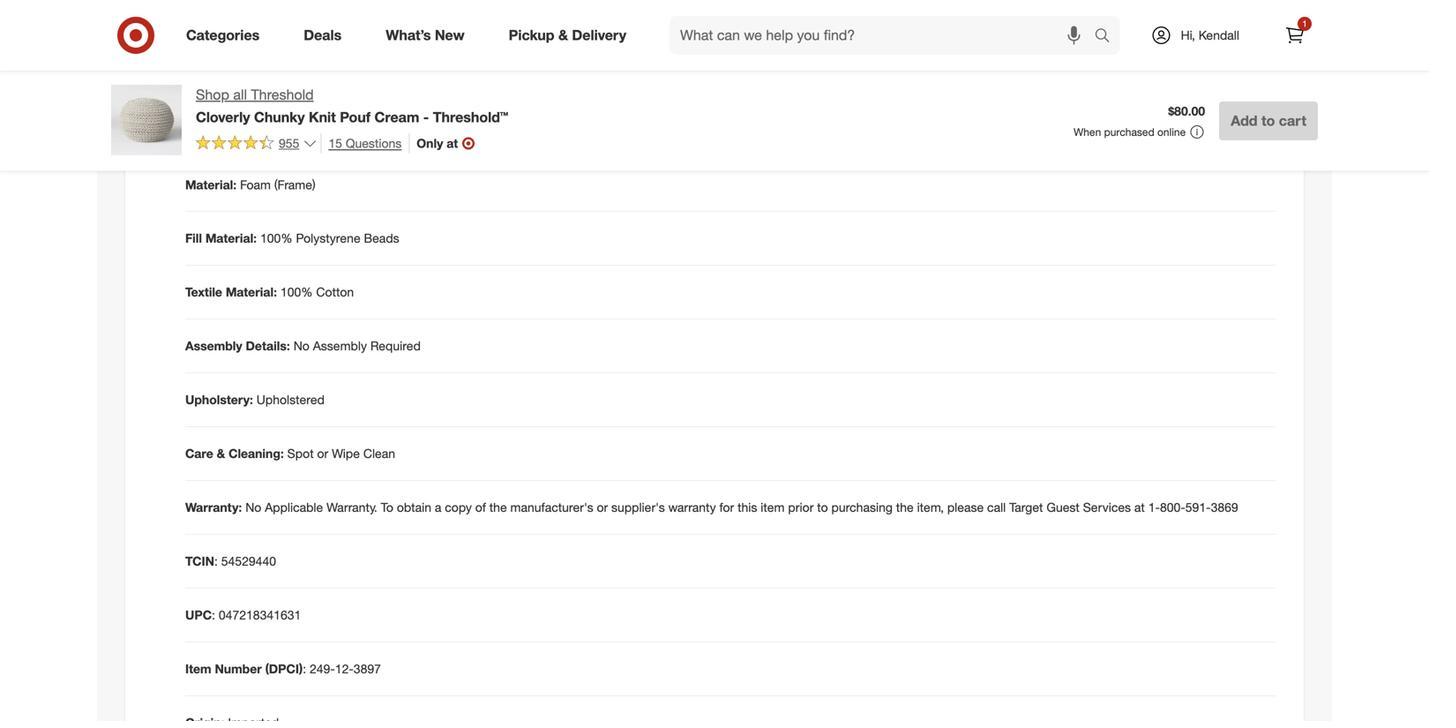 Task type: describe. For each thing, give the bounding box(es) containing it.
purchased
[[1105, 125, 1155, 138]]

spot
[[287, 446, 314, 461]]

1 the from the left
[[490, 500, 507, 515]]

fill
[[185, 231, 202, 246]]

0 vertical spatial material:
[[185, 177, 237, 192]]

foam
[[240, 177, 271, 192]]

1 horizontal spatial at
[[1135, 500, 1146, 515]]

10.56
[[233, 69, 263, 85]]

16
[[291, 15, 305, 31]]

seat
[[185, 15, 212, 31]]

number
[[215, 661, 262, 677]]

hi, kendall
[[1182, 27, 1240, 43]]

dimensions:
[[215, 15, 288, 31]]

What can we help you find? suggestions appear below search field
[[670, 16, 1099, 55]]

(dpci)
[[265, 661, 303, 677]]

249-
[[310, 661, 335, 677]]

shop
[[196, 86, 229, 103]]

1-
[[1149, 500, 1161, 515]]

item
[[761, 500, 785, 515]]

add
[[1232, 112, 1258, 129]]

what's new
[[386, 27, 465, 44]]

-
[[424, 108, 429, 126]]

tcin
[[185, 554, 214, 569]]

0 horizontal spatial to
[[380, 15, 391, 31]]

hi,
[[1182, 27, 1196, 43]]

item
[[185, 661, 212, 677]]

1 vertical spatial pounds
[[284, 123, 326, 138]]

weight:
[[185, 69, 229, 85]]

please
[[948, 500, 984, 515]]

fill material: 100% polystyrene beads
[[185, 231, 400, 246]]

1 assembly from the left
[[185, 338, 242, 354]]

threshold
[[251, 86, 314, 103]]

cleaning:
[[229, 446, 284, 461]]

shop all threshold cloverly chunky knit pouf cream - threshold™
[[196, 86, 509, 126]]

material: for textile
[[226, 284, 277, 300]]

what's
[[386, 27, 431, 44]]

warranty:
[[185, 500, 242, 515]]

prior
[[789, 500, 814, 515]]

to inside button
[[1262, 112, 1276, 129]]

cloverly
[[196, 108, 250, 126]]

pickup & delivery
[[509, 27, 627, 44]]

clean
[[364, 446, 395, 461]]

cart
[[1280, 112, 1307, 129]]

1 link
[[1276, 16, 1315, 55]]

new
[[435, 27, 465, 44]]

inches
[[308, 15, 345, 31]]

15
[[329, 135, 342, 151]]

care & cleaning: spot or wipe clean
[[185, 446, 395, 461]]

holds
[[185, 123, 219, 138]]

required
[[371, 338, 421, 354]]

this
[[738, 500, 758, 515]]

warranty: no applicable warranty. to obtain a copy of the manufacturer's or supplier's warranty for this item prior to purchasing the item, please call target guest services at 1-800-591-3869
[[185, 500, 1239, 515]]

for
[[720, 500, 735, 515]]

0 horizontal spatial or
[[317, 446, 329, 461]]

[floor
[[348, 15, 376, 31]]

& for pickup
[[559, 27, 568, 44]]

all
[[233, 86, 247, 103]]

services
[[1084, 500, 1132, 515]]

955 link
[[196, 133, 317, 155]]

1 horizontal spatial or
[[597, 500, 608, 515]]

applicable
[[265, 500, 323, 515]]

: for upc
[[212, 607, 215, 623]]

591-
[[1186, 500, 1212, 515]]

copy
[[445, 500, 472, 515]]

categories
[[186, 27, 260, 44]]

holds up to: 100 pounds
[[185, 123, 326, 138]]

pickup & delivery link
[[494, 16, 649, 55]]

a
[[435, 500, 442, 515]]

when purchased online
[[1074, 125, 1187, 138]]

upholstery:
[[185, 392, 253, 408]]

(frame)
[[274, 177, 316, 192]]

polystyrene
[[296, 231, 361, 246]]

material: for fill
[[206, 231, 257, 246]]

pouf
[[340, 108, 371, 126]]

obtain
[[397, 500, 432, 515]]

0 vertical spatial no
[[294, 338, 310, 354]]



Task type: vqa. For each thing, say whether or not it's contained in the screenshot.
leftmost an
no



Task type: locate. For each thing, give the bounding box(es) containing it.
weight: 10.56 pounds
[[185, 69, 309, 85]]

0 horizontal spatial assembly
[[185, 338, 242, 354]]

2 vertical spatial to
[[818, 500, 829, 515]]

pickup
[[509, 27, 555, 44]]

0 vertical spatial :
[[214, 554, 218, 569]]

of
[[476, 500, 486, 515]]

100
[[260, 123, 280, 138]]

seat dimensions: 16 inches [floor to seat top]
[[185, 15, 442, 31]]

0 vertical spatial 100%
[[260, 231, 293, 246]]

to
[[380, 15, 391, 31], [1262, 112, 1276, 129], [818, 500, 829, 515]]

to left seat
[[380, 15, 391, 31]]

: left 54529440
[[214, 554, 218, 569]]

: left 047218341631
[[212, 607, 215, 623]]

search
[[1087, 28, 1130, 46]]

no right the warranty:
[[246, 500, 262, 515]]

delivery
[[572, 27, 627, 44]]

questions
[[346, 135, 402, 151]]

1 vertical spatial to
[[1262, 112, 1276, 129]]

to:
[[241, 123, 256, 138]]

:
[[214, 554, 218, 569], [212, 607, 215, 623], [303, 661, 306, 677]]

to right "prior"
[[818, 500, 829, 515]]

0 vertical spatial &
[[559, 27, 568, 44]]

image of cloverly chunky knit pouf cream - threshold™ image
[[111, 85, 182, 155]]

$80.00
[[1169, 103, 1206, 119]]

: left the 249- in the bottom of the page
[[303, 661, 306, 677]]

100% left "polystyrene"
[[260, 231, 293, 246]]

: for tcin
[[214, 554, 218, 569]]

search button
[[1087, 16, 1130, 58]]

1 vertical spatial or
[[597, 500, 608, 515]]

0 vertical spatial pounds
[[267, 69, 309, 85]]

100% left cotton
[[281, 284, 313, 300]]

1 horizontal spatial &
[[559, 27, 568, 44]]

pounds up threshold
[[267, 69, 309, 85]]

seat
[[394, 15, 418, 31]]

cream
[[375, 108, 420, 126]]

item,
[[918, 500, 944, 515]]

assembly up upholstery:
[[185, 338, 242, 354]]

no right the details: at the left top of the page
[[294, 338, 310, 354]]

2 horizontal spatial to
[[1262, 112, 1276, 129]]

what's new link
[[371, 16, 487, 55]]

1 horizontal spatial the
[[897, 500, 914, 515]]

material: right textile
[[226, 284, 277, 300]]

at right only
[[447, 135, 458, 151]]

online
[[1158, 125, 1187, 138]]

the right of
[[490, 500, 507, 515]]

0 vertical spatial or
[[317, 446, 329, 461]]

& right pickup
[[559, 27, 568, 44]]

or left supplier's
[[597, 500, 608, 515]]

0 vertical spatial at
[[447, 135, 458, 151]]

kendall
[[1199, 27, 1240, 43]]

2 vertical spatial :
[[303, 661, 306, 677]]

0 horizontal spatial no
[[246, 500, 262, 515]]

warranty
[[669, 500, 716, 515]]

assembly details: no assembly required
[[185, 338, 421, 354]]

& right care on the left of page
[[217, 446, 225, 461]]

1
[[1303, 18, 1308, 29]]

& for care
[[217, 446, 225, 461]]

pounds
[[267, 69, 309, 85], [284, 123, 326, 138]]

tcin : 54529440
[[185, 554, 276, 569]]

1 vertical spatial at
[[1135, 500, 1146, 515]]

material: left foam
[[185, 177, 237, 192]]

12-
[[335, 661, 354, 677]]

to
[[381, 500, 394, 515]]

800-
[[1161, 500, 1186, 515]]

upc
[[185, 607, 212, 623]]

beads
[[364, 231, 400, 246]]

details:
[[246, 338, 290, 354]]

1 horizontal spatial to
[[818, 500, 829, 515]]

material:
[[185, 177, 237, 192], [206, 231, 257, 246], [226, 284, 277, 300]]

100% for polystyrene
[[260, 231, 293, 246]]

chunky
[[254, 108, 305, 126]]

textile material: 100% cotton
[[185, 284, 354, 300]]

0 vertical spatial to
[[380, 15, 391, 31]]

1 horizontal spatial no
[[294, 338, 310, 354]]

target
[[1010, 500, 1044, 515]]

the left item,
[[897, 500, 914, 515]]

up
[[223, 123, 238, 138]]

assembly down cotton
[[313, 338, 367, 354]]

955
[[279, 135, 300, 151]]

knit
[[309, 108, 336, 126]]

cotton
[[316, 284, 354, 300]]

add to cart
[[1232, 112, 1307, 129]]

15 questions
[[329, 135, 402, 151]]

add to cart button
[[1220, 101, 1319, 140]]

manufacturer's
[[511, 500, 594, 515]]

3897
[[354, 661, 381, 677]]

0 horizontal spatial at
[[447, 135, 458, 151]]

no
[[294, 338, 310, 354], [246, 500, 262, 515]]

pounds left 15 on the top of page
[[284, 123, 326, 138]]

2 the from the left
[[897, 500, 914, 515]]

material: right fill
[[206, 231, 257, 246]]

15 questions link
[[321, 133, 402, 153]]

0 horizontal spatial the
[[490, 500, 507, 515]]

1 vertical spatial no
[[246, 500, 262, 515]]

or
[[317, 446, 329, 461], [597, 500, 608, 515]]

guest
[[1047, 500, 1080, 515]]

upholstery: upholstered
[[185, 392, 325, 408]]

upc : 047218341631
[[185, 607, 301, 623]]

call
[[988, 500, 1007, 515]]

2 assembly from the left
[[313, 338, 367, 354]]

1 vertical spatial :
[[212, 607, 215, 623]]

047218341631
[[219, 607, 301, 623]]

to right add
[[1262, 112, 1276, 129]]

100% for cotton
[[281, 284, 313, 300]]

the
[[490, 500, 507, 515], [897, 500, 914, 515]]

3869
[[1212, 500, 1239, 515]]

when
[[1074, 125, 1102, 138]]

only at
[[417, 135, 458, 151]]

at left the 1-
[[1135, 500, 1146, 515]]

54529440
[[221, 554, 276, 569]]

1 horizontal spatial assembly
[[313, 338, 367, 354]]

2 vertical spatial material:
[[226, 284, 277, 300]]

material: foam (frame)
[[185, 177, 316, 192]]

0 horizontal spatial &
[[217, 446, 225, 461]]

1 vertical spatial material:
[[206, 231, 257, 246]]

categories link
[[171, 16, 282, 55]]

1 vertical spatial &
[[217, 446, 225, 461]]

textile
[[185, 284, 222, 300]]

or right spot
[[317, 446, 329, 461]]

deals link
[[289, 16, 364, 55]]

1 vertical spatial 100%
[[281, 284, 313, 300]]



